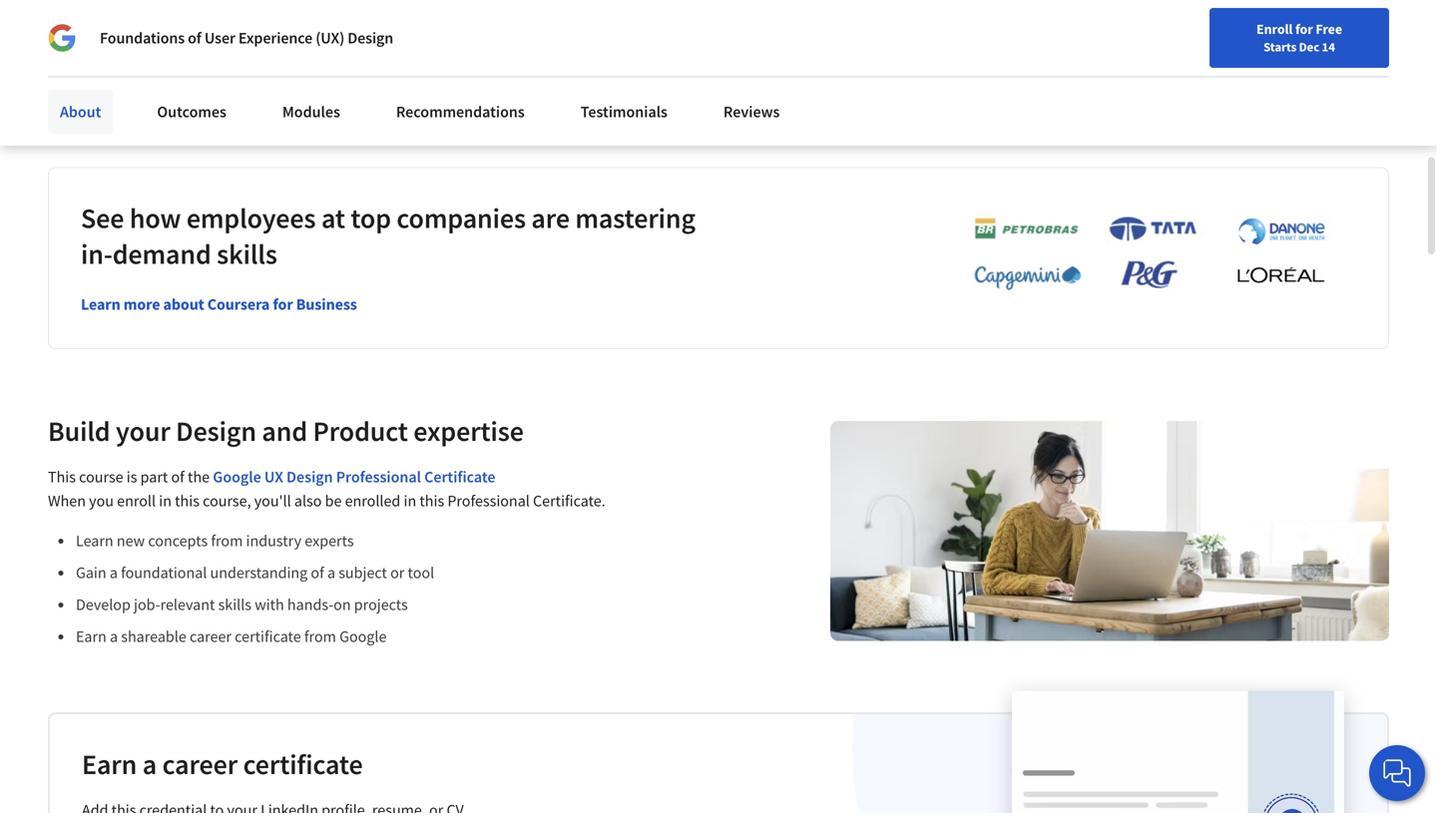 Task type: locate. For each thing, give the bounding box(es) containing it.
design up also
[[287, 467, 333, 487]]

your
[[89, 53, 115, 71], [116, 414, 170, 449]]

of left the
[[171, 467, 185, 487]]

1 vertical spatial course
[[79, 467, 123, 487]]

learn more about coursera for business link
[[81, 295, 357, 315]]

skills
[[217, 237, 277, 272], [218, 595, 252, 615]]

1 horizontal spatial in
[[404, 491, 417, 511]]

ux
[[264, 467, 283, 487]]

assessments
[[348, 20, 435, 40]]

shareable
[[121, 627, 186, 647]]

google ux design professional certificate link
[[213, 467, 496, 487]]

in down part
[[159, 491, 172, 511]]

google for the
[[213, 467, 261, 487]]

0 vertical spatial course
[[1028, 64, 1068, 82]]

0 horizontal spatial of
[[171, 467, 185, 487]]

earn for earn a career certificate
[[82, 748, 137, 782]]

reviews link
[[712, 90, 792, 134]]

2 horizontal spatial of
[[311, 563, 324, 583]]

0 horizontal spatial this
[[175, 491, 200, 511]]

a
[[110, 563, 118, 583], [327, 563, 336, 583], [110, 627, 118, 647], [143, 748, 157, 782]]

chat with us image
[[1382, 758, 1414, 790]]

is
[[127, 467, 137, 487]]

more
[[124, 295, 160, 315]]

outcomes link
[[145, 90, 239, 134]]

design right (ux) at left top
[[348, 28, 394, 48]]

foundations
[[100, 28, 185, 48]]

google
[[213, 467, 261, 487], [340, 627, 387, 647]]

1 horizontal spatial google
[[340, 627, 387, 647]]

product
[[313, 414, 408, 449]]

2 vertical spatial of
[[311, 563, 324, 583]]

build
[[48, 414, 110, 449]]

1 vertical spatial from
[[304, 627, 336, 647]]

new
[[117, 531, 145, 551]]

google inside 'this course is part of the google ux design professional certificate when you enroll in this course, you'll also be enrolled in this professional certificate.'
[[213, 467, 261, 487]]

0 horizontal spatial course
[[79, 467, 123, 487]]

design up the
[[176, 414, 257, 449]]

earn a shareable career certificate from google
[[76, 627, 387, 647]]

1 horizontal spatial course
[[1028, 64, 1068, 82]]

1 vertical spatial design
[[176, 414, 257, 449]]

None search field
[[285, 12, 614, 52]]

learn up gain
[[76, 531, 113, 551]]

this
[[175, 491, 200, 511], [420, 491, 444, 511]]

from
[[211, 531, 243, 551], [304, 627, 336, 647]]

in right the enrolled
[[404, 491, 417, 511]]

2 vertical spatial design
[[287, 467, 333, 487]]

develop job-relevant skills with hands-on projects
[[76, 595, 408, 615]]

in-
[[81, 237, 113, 272]]

professional down certificate
[[448, 491, 530, 511]]

understanding
[[210, 563, 308, 583]]

this down certificate
[[420, 491, 444, 511]]

recommendations link
[[384, 90, 537, 134]]

0 vertical spatial skills
[[217, 237, 277, 272]]

1 horizontal spatial from
[[304, 627, 336, 647]]

google up course,
[[213, 467, 261, 487]]

you
[[89, 491, 114, 511]]

add to your linkedin profile
[[48, 53, 209, 71]]

1 vertical spatial skills
[[218, 595, 252, 615]]

1 horizontal spatial this
[[420, 491, 444, 511]]

skills up the earn a shareable career certificate from google
[[218, 595, 252, 615]]

course,
[[203, 491, 251, 511]]

this down the
[[175, 491, 200, 511]]

0 vertical spatial for
[[1296, 20, 1314, 38]]

learn
[[81, 295, 120, 315], [76, 531, 113, 551]]

a for gain a foundational understanding of a subject or tool
[[110, 563, 118, 583]]

google down the projects
[[340, 627, 387, 647]]

course right the view
[[1028, 64, 1068, 82]]

learn more about coursera for business
[[81, 295, 357, 315]]

0 vertical spatial professional
[[336, 467, 421, 487]]

1 vertical spatial career
[[162, 748, 238, 782]]

view course modules link
[[996, 64, 1123, 82]]

career
[[190, 627, 232, 647], [162, 748, 238, 782]]

of
[[188, 28, 201, 48], [171, 467, 185, 487], [311, 563, 324, 583]]

1 vertical spatial of
[[171, 467, 185, 487]]

1 horizontal spatial for
[[1296, 20, 1314, 38]]

skills inside see how employees at top companies are mastering in-demand skills
[[217, 237, 277, 272]]

reviews
[[724, 102, 780, 122]]

subject
[[339, 563, 387, 583]]

1 in from the left
[[159, 491, 172, 511]]

course up you
[[79, 467, 123, 487]]

the
[[188, 467, 210, 487]]

for inside enroll for free starts dec 14
[[1296, 20, 1314, 38]]

a for earn a shareable career certificate from google
[[110, 627, 118, 647]]

learn left more
[[81, 295, 120, 315]]

0 vertical spatial from
[[211, 531, 243, 551]]

for
[[1296, 20, 1314, 38], [273, 295, 293, 315]]

for left business
[[273, 295, 293, 315]]

professional
[[336, 467, 421, 487], [448, 491, 530, 511]]

1 horizontal spatial design
[[287, 467, 333, 487]]

gain
[[76, 563, 106, 583]]

menu item
[[1077, 20, 1206, 85]]

enroll
[[1257, 20, 1293, 38]]

your up part
[[116, 414, 170, 449]]

from down course,
[[211, 531, 243, 551]]

from down hands-
[[304, 627, 336, 647]]

this course is part of the google ux design professional certificate when you enroll in this course, you'll also be enrolled in this professional certificate.
[[48, 467, 606, 511]]

learn for learn new concepts from industry experts
[[76, 531, 113, 551]]

earn a career certificate
[[82, 748, 363, 782]]

1 vertical spatial google
[[340, 627, 387, 647]]

1 vertical spatial earn
[[82, 748, 137, 782]]

foundations of user experience (ux) design
[[100, 28, 394, 48]]

design
[[348, 28, 394, 48], [176, 414, 257, 449], [287, 467, 333, 487]]

course inside 'this course is part of the google ux design professional certificate when you enroll in this course, you'll also be enrolled in this professional certificate.'
[[79, 467, 123, 487]]

of inside 'this course is part of the google ux design professional certificate when you enroll in this course, you'll also be enrolled in this professional certificate.'
[[171, 467, 185, 487]]

0 horizontal spatial google
[[213, 467, 261, 487]]

of up profile
[[188, 28, 201, 48]]

1 horizontal spatial professional
[[448, 491, 530, 511]]

course
[[1028, 64, 1068, 82], [79, 467, 123, 487]]

professional up the enrolled
[[336, 467, 421, 487]]

modules link
[[270, 90, 352, 134]]

skills down employees in the left of the page
[[217, 237, 277, 272]]

design inside 'this course is part of the google ux design professional certificate when you enroll in this course, you'll also be enrolled in this professional certificate.'
[[287, 467, 333, 487]]

your right the to
[[89, 53, 115, 71]]

0 vertical spatial certificate
[[119, 22, 187, 42]]

enroll for free starts dec 14
[[1257, 20, 1343, 55]]

about link
[[48, 90, 113, 134]]

of for part
[[171, 467, 185, 487]]

2 horizontal spatial design
[[348, 28, 394, 48]]

starts
[[1264, 39, 1297, 55]]

on
[[334, 595, 351, 615]]

0 vertical spatial earn
[[76, 627, 107, 647]]

add
[[48, 53, 71, 71]]

dec
[[1300, 39, 1320, 55]]

0 vertical spatial google
[[213, 467, 261, 487]]

1 vertical spatial learn
[[76, 531, 113, 551]]

1 vertical spatial for
[[273, 295, 293, 315]]

certificate.
[[533, 491, 606, 511]]

course for view
[[1028, 64, 1068, 82]]

for up dec
[[1296, 20, 1314, 38]]

of for understanding
[[311, 563, 324, 583]]

of up hands-
[[311, 563, 324, 583]]

earn
[[76, 627, 107, 647], [82, 748, 137, 782]]

0 horizontal spatial in
[[159, 491, 172, 511]]

0 horizontal spatial from
[[211, 531, 243, 551]]

employees
[[187, 201, 316, 236]]

modules
[[1071, 64, 1123, 82]]

in
[[159, 491, 172, 511], [404, 491, 417, 511]]

certificate
[[119, 22, 187, 42], [235, 627, 301, 647], [243, 748, 363, 782]]

0 vertical spatial learn
[[81, 295, 120, 315]]

0 vertical spatial of
[[188, 28, 201, 48]]



Task type: describe. For each thing, give the bounding box(es) containing it.
this
[[48, 467, 76, 487]]

industry
[[246, 531, 302, 551]]

2 in from the left
[[404, 491, 417, 511]]

a for earn a career certificate
[[143, 748, 157, 782]]

are
[[532, 201, 570, 236]]

projects
[[354, 595, 408, 615]]

coursera image
[[24, 16, 151, 48]]

experience
[[239, 28, 313, 48]]

linkedin
[[118, 53, 169, 71]]

2 vertical spatial certificate
[[243, 748, 363, 782]]

or
[[391, 563, 405, 583]]

outcomes
[[157, 102, 227, 122]]

about
[[163, 295, 204, 315]]

14
[[1322, 39, 1336, 55]]

see
[[81, 201, 124, 236]]

foundational
[[121, 563, 207, 583]]

at
[[321, 201, 345, 236]]

0 horizontal spatial professional
[[336, 467, 421, 487]]

0 horizontal spatial for
[[273, 295, 293, 315]]

course for this
[[79, 467, 123, 487]]

coursera career certificate image
[[1012, 692, 1345, 814]]

free
[[1316, 20, 1343, 38]]

testimonials link
[[569, 90, 680, 134]]

1 vertical spatial certificate
[[235, 627, 301, 647]]

expertise
[[414, 414, 524, 449]]

how
[[130, 201, 181, 236]]

enroll
[[117, 491, 156, 511]]

certificate
[[424, 467, 496, 487]]

coursera
[[207, 295, 270, 315]]

build your design and product expertise
[[48, 414, 524, 449]]

1 vertical spatial professional
[[448, 491, 530, 511]]

1 vertical spatial your
[[116, 414, 170, 449]]

earn for earn a shareable career certificate from google
[[76, 627, 107, 647]]

enrolled
[[345, 491, 401, 511]]

0 vertical spatial your
[[89, 53, 115, 71]]

view course modules
[[996, 64, 1123, 82]]

experts
[[305, 531, 354, 551]]

top
[[351, 201, 391, 236]]

coursera enterprise logos image
[[945, 216, 1344, 302]]

learn new concepts from industry experts
[[76, 531, 354, 551]]

with
[[255, 595, 284, 615]]

shareable
[[48, 22, 116, 42]]

(ux)
[[316, 28, 345, 48]]

also
[[294, 491, 322, 511]]

concepts
[[148, 531, 208, 551]]

testimonials
[[581, 102, 668, 122]]

job-
[[134, 595, 160, 615]]

google image
[[48, 24, 76, 52]]

when
[[48, 491, 86, 511]]

gain a foundational understanding of a subject or tool
[[76, 563, 434, 583]]

mastering
[[576, 201, 696, 236]]

to
[[74, 53, 86, 71]]

user
[[205, 28, 235, 48]]

recommendations
[[396, 102, 525, 122]]

profile
[[171, 53, 209, 71]]

0 vertical spatial career
[[190, 627, 232, 647]]

be
[[325, 491, 342, 511]]

google for from
[[340, 627, 387, 647]]

1 horizontal spatial of
[[188, 28, 201, 48]]

0 horizontal spatial design
[[176, 414, 257, 449]]

hands-
[[287, 595, 334, 615]]

1 this from the left
[[175, 491, 200, 511]]

companies
[[397, 201, 526, 236]]

view
[[996, 64, 1025, 82]]

0 vertical spatial design
[[348, 28, 394, 48]]

2 this from the left
[[420, 491, 444, 511]]

develop
[[76, 595, 131, 615]]

tool
[[408, 563, 434, 583]]

relevant
[[160, 595, 215, 615]]

see how employees at top companies are mastering in-demand skills
[[81, 201, 696, 272]]

business
[[296, 295, 357, 315]]

you'll
[[254, 491, 291, 511]]

and
[[262, 414, 308, 449]]

demand
[[113, 237, 211, 272]]

about
[[60, 102, 101, 122]]

learn for learn more about coursera for business
[[81, 295, 120, 315]]

modules
[[282, 102, 340, 122]]

shareable certificate
[[48, 22, 187, 42]]

part
[[140, 467, 168, 487]]



Task type: vqa. For each thing, say whether or not it's contained in the screenshot.
the or
yes



